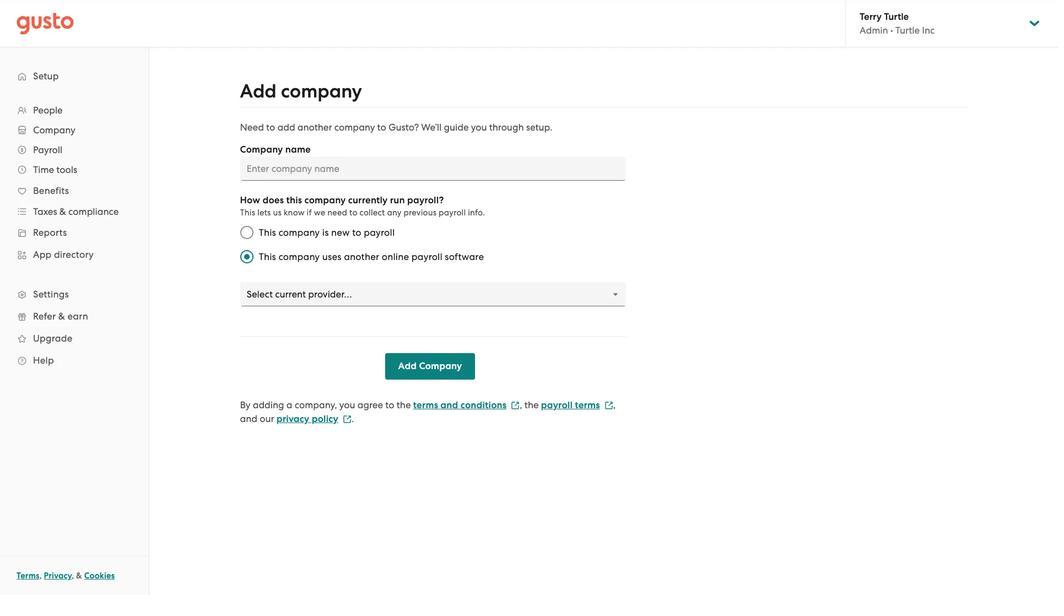 Task type: locate. For each thing, give the bounding box(es) containing it.
add for add company
[[240, 80, 277, 103]]

1 opens in a new tab image from the left
[[511, 401, 520, 410]]

this for this company is new to payroll
[[259, 227, 276, 238]]

0 vertical spatial company
[[33, 125, 75, 136]]

lets
[[257, 208, 271, 218]]

know
[[284, 208, 305, 218]]

you
[[471, 122, 487, 133], [339, 400, 355, 411]]

time tools
[[33, 164, 77, 175]]

to
[[266, 122, 275, 133], [377, 122, 386, 133], [349, 208, 358, 218], [352, 227, 361, 238], [385, 400, 394, 411]]

add up , and our
[[398, 360, 417, 372]]

company up "we"
[[305, 195, 346, 206]]

0 vertical spatial &
[[59, 206, 66, 217]]

app
[[33, 249, 52, 260]]

opens in a new tab image for payroll terms
[[605, 401, 613, 410]]

and
[[441, 400, 458, 411], [240, 413, 257, 424]]

This company is new to payroll radio
[[235, 220, 259, 245]]

1 vertical spatial and
[[240, 413, 257, 424]]

turtle up •
[[884, 11, 909, 23]]

to left the gusto?
[[377, 122, 386, 133]]

the right agree
[[397, 400, 411, 411]]

company
[[281, 80, 362, 103], [334, 122, 375, 133], [305, 195, 346, 206], [279, 227, 320, 238], [279, 251, 320, 262]]

0 horizontal spatial another
[[298, 122, 332, 133]]

2 vertical spatial company
[[419, 360, 462, 372]]

this down how
[[240, 208, 255, 218]]

how does this company currently run payroll? this lets us know if we need to collect any previous payroll info.
[[240, 195, 485, 218]]

company inside the 'how does this company currently run payroll? this lets us know if we need to collect any previous payroll info.'
[[305, 195, 346, 206]]

refer & earn link
[[11, 306, 138, 326]]

1 horizontal spatial opens in a new tab image
[[605, 401, 613, 410]]

this
[[240, 208, 255, 218], [259, 227, 276, 238], [259, 251, 276, 262]]

opens in a new tab image inside payroll terms link
[[605, 401, 613, 410]]

we'll
[[421, 122, 442, 133]]

0 vertical spatial this
[[240, 208, 255, 218]]

another
[[298, 122, 332, 133], [344, 251, 379, 262]]

1 horizontal spatial another
[[344, 251, 379, 262]]

& left cookies button on the bottom left
[[76, 571, 82, 581]]

1 horizontal spatial the
[[525, 400, 539, 411]]

software
[[445, 251, 484, 262]]

company,
[[295, 400, 337, 411]]

opens in a new tab image
[[511, 401, 520, 410], [605, 401, 613, 410]]

us
[[273, 208, 282, 218]]

1 horizontal spatial company
[[240, 144, 283, 155]]

add
[[240, 80, 277, 103], [398, 360, 417, 372]]

& for compliance
[[59, 206, 66, 217]]

another up name
[[298, 122, 332, 133]]

& right taxes
[[59, 206, 66, 217]]

1 horizontal spatial and
[[441, 400, 458, 411]]

info.
[[468, 208, 485, 218]]

,
[[520, 400, 522, 411], [613, 400, 616, 411], [39, 571, 42, 581], [72, 571, 74, 581]]

another right the uses
[[344, 251, 379, 262]]

this down lets
[[259, 227, 276, 238]]

and for our
[[240, 413, 257, 424]]

to inside the 'how does this company currently run payroll? this lets us know if we need to collect any previous payroll info.'
[[349, 208, 358, 218]]

this down this company is new to payroll 'radio'
[[259, 251, 276, 262]]

you right guide
[[471, 122, 487, 133]]

company for add company
[[281, 80, 362, 103]]

opens in a new tab image
[[343, 415, 352, 424]]

0 horizontal spatial terms
[[413, 400, 438, 411]]

terms , privacy , & cookies
[[17, 571, 115, 581]]

payroll right , the
[[541, 400, 573, 411]]

time tools button
[[11, 160, 138, 180]]

add company
[[240, 80, 362, 103]]

& left earn
[[58, 311, 65, 322]]

company
[[33, 125, 75, 136], [240, 144, 283, 155], [419, 360, 462, 372]]

1 vertical spatial another
[[344, 251, 379, 262]]

1 vertical spatial this
[[259, 227, 276, 238]]

and left "conditions"
[[441, 400, 458, 411]]

opens in a new tab image right the payroll terms
[[605, 401, 613, 410]]

payroll terms
[[541, 400, 600, 411]]

1 vertical spatial company
[[240, 144, 283, 155]]

taxes & compliance
[[33, 206, 119, 217]]

2 horizontal spatial company
[[419, 360, 462, 372]]

company down need
[[240, 144, 283, 155]]

refer & earn
[[33, 311, 88, 322]]

cookies
[[84, 571, 115, 581]]

help link
[[11, 351, 138, 370]]

list
[[0, 100, 149, 372]]

payroll
[[33, 144, 62, 155]]

you up opens in a new tab image
[[339, 400, 355, 411]]

& inside dropdown button
[[59, 206, 66, 217]]

0 vertical spatial another
[[298, 122, 332, 133]]

company down people
[[33, 125, 75, 136]]

add up need
[[240, 80, 277, 103]]

0 horizontal spatial company
[[33, 125, 75, 136]]

payroll right online
[[412, 251, 443, 262]]

taxes
[[33, 206, 57, 217]]

0 horizontal spatial the
[[397, 400, 411, 411]]

payroll?
[[407, 195, 444, 206]]

2 vertical spatial this
[[259, 251, 276, 262]]

1 vertical spatial add
[[398, 360, 417, 372]]

this inside the 'how does this company currently run payroll? this lets us know if we need to collect any previous payroll info.'
[[240, 208, 255, 218]]

company inside dropdown button
[[33, 125, 75, 136]]

opens in a new tab image right "conditions"
[[511, 401, 520, 410]]

payroll
[[439, 208, 466, 218], [364, 227, 395, 238], [412, 251, 443, 262], [541, 400, 573, 411]]

new
[[331, 227, 350, 238]]

terms and conditions link
[[413, 400, 520, 411]]

1 horizontal spatial add
[[398, 360, 417, 372]]

2 the from the left
[[525, 400, 539, 411]]

company for this company uses another online payroll software
[[279, 251, 320, 262]]

and inside , and our
[[240, 413, 257, 424]]

directory
[[54, 249, 94, 260]]

turtle right •
[[896, 25, 920, 36]]

0 horizontal spatial add
[[240, 80, 277, 103]]

guide
[[444, 122, 469, 133]]

0 vertical spatial and
[[441, 400, 458, 411]]

0 vertical spatial you
[[471, 122, 487, 133]]

0 vertical spatial add
[[240, 80, 277, 103]]

0 horizontal spatial and
[[240, 413, 257, 424]]

add inside button
[[398, 360, 417, 372]]

setup
[[33, 71, 59, 82]]

a
[[287, 400, 292, 411]]

app directory link
[[11, 245, 138, 265]]

and down by
[[240, 413, 257, 424]]

1 vertical spatial &
[[58, 311, 65, 322]]

add for add company
[[398, 360, 417, 372]]

& for earn
[[58, 311, 65, 322]]

company up terms and conditions
[[419, 360, 462, 372]]

company up add
[[281, 80, 362, 103]]

inc
[[922, 25, 935, 36]]

company inside button
[[419, 360, 462, 372]]

payroll left info.
[[439, 208, 466, 218]]

, right the payroll terms
[[613, 400, 616, 411]]

refer
[[33, 311, 56, 322]]

0 horizontal spatial opens in a new tab image
[[511, 401, 520, 410]]

0 horizontal spatial you
[[339, 400, 355, 411]]

privacy
[[44, 571, 72, 581]]

1 the from the left
[[397, 400, 411, 411]]

, left privacy link
[[39, 571, 42, 581]]

&
[[59, 206, 66, 217], [58, 311, 65, 322], [76, 571, 82, 581]]

reports
[[33, 227, 67, 238]]

to right need
[[349, 208, 358, 218]]

1 horizontal spatial terms
[[575, 400, 600, 411]]

home image
[[17, 12, 74, 34]]

gusto navigation element
[[0, 47, 149, 389]]

company left the gusto?
[[334, 122, 375, 133]]

1 horizontal spatial you
[[471, 122, 487, 133]]

list containing people
[[0, 100, 149, 372]]

we
[[314, 208, 325, 218]]

1 vertical spatial you
[[339, 400, 355, 411]]

terms
[[413, 400, 438, 411], [575, 400, 600, 411]]

2 opens in a new tab image from the left
[[605, 401, 613, 410]]

company down know
[[279, 227, 320, 238]]

opens in a new tab image inside terms and conditions link
[[511, 401, 520, 410]]

company left the uses
[[279, 251, 320, 262]]

terms and conditions
[[413, 400, 507, 411]]

the left the payroll terms
[[525, 400, 539, 411]]



Task type: describe. For each thing, give the bounding box(es) containing it.
people
[[33, 105, 63, 116]]

gusto?
[[389, 122, 419, 133]]

adding
[[253, 400, 284, 411]]

how
[[240, 195, 260, 206]]

, right "conditions"
[[520, 400, 522, 411]]

uses
[[322, 251, 342, 262]]

terry turtle admin • turtle inc
[[860, 11, 935, 36]]

, inside , and our
[[613, 400, 616, 411]]

need
[[240, 122, 264, 133]]

another for company
[[298, 122, 332, 133]]

taxes & compliance button
[[11, 202, 138, 222]]

another for online
[[344, 251, 379, 262]]

Company name field
[[240, 157, 626, 181]]

company for company
[[33, 125, 75, 136]]

privacy
[[277, 413, 309, 425]]

to left add
[[266, 122, 275, 133]]

company for this company is new to payroll
[[279, 227, 320, 238]]

earn
[[67, 311, 88, 322]]

settings link
[[11, 284, 138, 304]]

add company
[[398, 360, 462, 372]]

agree
[[358, 400, 383, 411]]

policy
[[312, 413, 338, 425]]

benefits
[[33, 185, 69, 196]]

any
[[387, 208, 402, 218]]

upgrade
[[33, 333, 72, 344]]

online
[[382, 251, 409, 262]]

conditions
[[461, 400, 507, 411]]

tools
[[56, 164, 77, 175]]

by adding a company, you agree to the
[[240, 400, 411, 411]]

privacy link
[[44, 571, 72, 581]]

payroll button
[[11, 140, 138, 160]]

, the
[[520, 400, 539, 411]]

by
[[240, 400, 251, 411]]

if
[[307, 208, 312, 218]]

this company is new to payroll
[[259, 227, 395, 238]]

need to add another company to gusto? we'll guide you through setup.
[[240, 122, 553, 133]]

help
[[33, 355, 54, 366]]

, and our
[[240, 400, 616, 424]]

setup link
[[11, 66, 138, 86]]

.
[[352, 413, 354, 424]]

2 terms from the left
[[575, 400, 600, 411]]

to right new
[[352, 227, 361, 238]]

1 terms from the left
[[413, 400, 438, 411]]

payroll terms link
[[541, 400, 613, 411]]

upgrade link
[[11, 329, 138, 348]]

this
[[286, 195, 302, 206]]

company name
[[240, 144, 311, 155]]

add company button
[[385, 353, 475, 380]]

this for this company uses another online payroll software
[[259, 251, 276, 262]]

company button
[[11, 120, 138, 140]]

compliance
[[68, 206, 119, 217]]

0 vertical spatial turtle
[[884, 11, 909, 23]]

add
[[278, 122, 295, 133]]

previous
[[404, 208, 437, 218]]

through
[[489, 122, 524, 133]]

company for company name
[[240, 144, 283, 155]]

This company uses another online payroll software radio
[[235, 245, 259, 269]]

payroll inside the 'how does this company currently run payroll? this lets us know if we need to collect any previous payroll info.'
[[439, 208, 466, 218]]

does
[[263, 195, 284, 206]]

name
[[285, 144, 311, 155]]

terry
[[860, 11, 882, 23]]

reports link
[[11, 223, 138, 243]]

cookies button
[[84, 569, 115, 583]]

settings
[[33, 289, 69, 300]]

payroll down the "collect"
[[364, 227, 395, 238]]

terms link
[[17, 571, 39, 581]]

is
[[322, 227, 329, 238]]

1 vertical spatial turtle
[[896, 25, 920, 36]]

time
[[33, 164, 54, 175]]

privacy policy
[[277, 413, 338, 425]]

terms
[[17, 571, 39, 581]]

currently
[[348, 195, 388, 206]]

privacy policy link
[[277, 413, 352, 425]]

setup.
[[526, 122, 553, 133]]

2 vertical spatial &
[[76, 571, 82, 581]]

•
[[891, 25, 893, 36]]

to right agree
[[385, 400, 394, 411]]

app directory
[[33, 249, 94, 260]]

collect
[[360, 208, 385, 218]]

and for conditions
[[441, 400, 458, 411]]

need
[[328, 208, 347, 218]]

our
[[260, 413, 274, 424]]

admin
[[860, 25, 888, 36]]

people button
[[11, 100, 138, 120]]

opens in a new tab image for terms and conditions
[[511, 401, 520, 410]]

this company uses another online payroll software
[[259, 251, 484, 262]]

, left cookies button on the bottom left
[[72, 571, 74, 581]]

run
[[390, 195, 405, 206]]



Task type: vqa. For each thing, say whether or not it's contained in the screenshot.
People DROPDOWN BUTTON
yes



